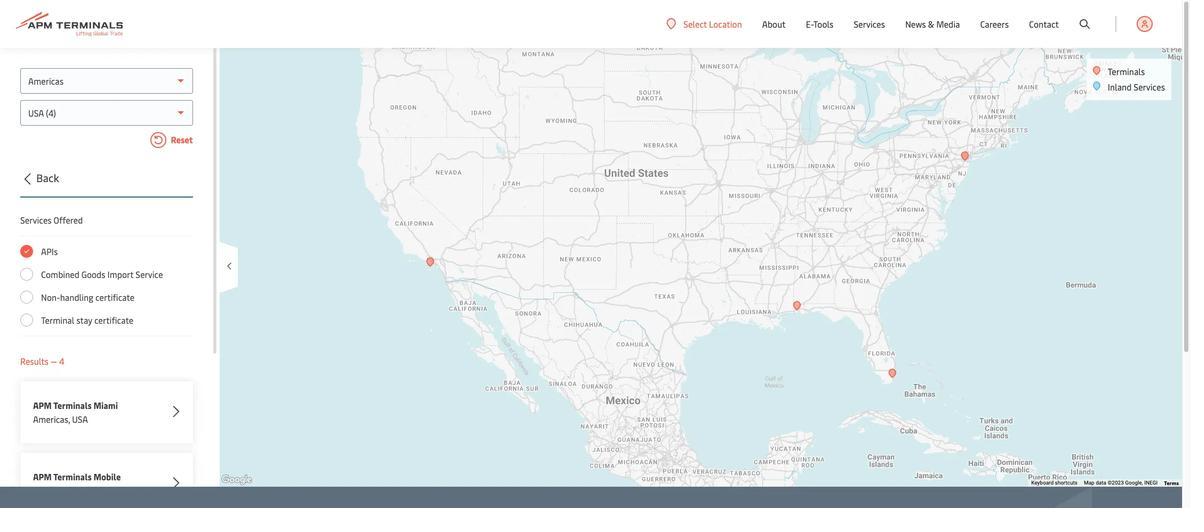 Task type: locate. For each thing, give the bounding box(es) containing it.
certificate
[[95, 292, 135, 303], [94, 315, 133, 326]]

2 vertical spatial terminals
[[53, 471, 92, 483]]

1 vertical spatial usa
[[72, 485, 88, 497]]

2 usa from the top
[[72, 485, 88, 497]]

offered
[[54, 214, 83, 226]]

usa for miami
[[72, 414, 88, 426]]

apm for apm terminals miami
[[33, 400, 52, 412]]

inland
[[1108, 81, 1132, 93]]

0 horizontal spatial services
[[20, 214, 52, 226]]

news & media
[[905, 18, 960, 30]]

americas, inside apm terminals miami americas, usa
[[33, 414, 70, 426]]

results
[[20, 356, 48, 367]]

—
[[51, 356, 57, 367]]

1 vertical spatial apm
[[33, 471, 52, 483]]

2 horizontal spatial services
[[1134, 81, 1165, 93]]

americas, inside apm terminals mobile americas, usa
[[33, 485, 70, 497]]

e-tools
[[806, 18, 834, 30]]

2 apm from the top
[[33, 471, 52, 483]]

terminals for miami
[[53, 400, 92, 412]]

apm inside apm terminals mobile americas, usa
[[33, 471, 52, 483]]

services left offered
[[20, 214, 52, 226]]

apm terminals mobile americas, usa
[[33, 471, 121, 497]]

services right inland
[[1134, 81, 1165, 93]]

0 vertical spatial certificate
[[95, 292, 135, 303]]

terminals inside apm terminals miami americas, usa
[[53, 400, 92, 412]]

1 usa from the top
[[72, 414, 88, 426]]

certificate right stay
[[94, 315, 133, 326]]

back
[[36, 171, 59, 185]]

usa inside apm terminals mobile americas, usa
[[72, 485, 88, 497]]

import
[[107, 269, 134, 281]]

2 vertical spatial services
[[20, 214, 52, 226]]

&
[[928, 18, 934, 30]]

0 vertical spatial services
[[854, 18, 885, 30]]

news
[[905, 18, 926, 30]]

©2023
[[1108, 481, 1124, 486]]

terms link
[[1164, 480, 1179, 487]]

apis
[[41, 246, 58, 258]]

mobile
[[94, 471, 121, 483]]

non-
[[41, 292, 60, 303]]

services for services
[[854, 18, 885, 30]]

map data ©2023 google, inegi
[[1084, 481, 1158, 486]]

1 apm from the top
[[33, 400, 52, 412]]

goods
[[81, 269, 105, 281]]

inland services
[[1108, 81, 1165, 93]]

usa inside apm terminals miami americas, usa
[[72, 414, 88, 426]]

combined goods import service
[[41, 269, 163, 281]]

americas, for apm terminals miami americas, usa
[[33, 414, 70, 426]]

Combined Goods Import Service radio
[[20, 268, 33, 281]]

terminals for mobile
[[53, 471, 92, 483]]

apm
[[33, 400, 52, 412], [33, 471, 52, 483]]

americas,
[[33, 414, 70, 426], [33, 485, 70, 497]]

1 vertical spatial americas,
[[33, 485, 70, 497]]

contact button
[[1029, 0, 1059, 48]]

terminals up inland
[[1108, 66, 1145, 77]]

about button
[[762, 0, 786, 48]]

1 vertical spatial certificate
[[94, 315, 133, 326]]

1 vertical spatial terminals
[[53, 400, 92, 412]]

services
[[854, 18, 885, 30], [1134, 81, 1165, 93], [20, 214, 52, 226]]

tools
[[814, 18, 834, 30]]

terminals left mobile
[[53, 471, 92, 483]]

apm inside apm terminals miami americas, usa
[[33, 400, 52, 412]]

terminal
[[41, 315, 74, 326]]

select location
[[684, 18, 742, 30]]

select
[[684, 18, 707, 30]]

select location button
[[667, 18, 742, 30]]

terminals inside apm terminals mobile americas, usa
[[53, 471, 92, 483]]

inegi
[[1145, 481, 1158, 486]]

usa
[[72, 414, 88, 426], [72, 485, 88, 497]]

certificate down import
[[95, 292, 135, 303]]

services right tools
[[854, 18, 885, 30]]

terminals left miami
[[53, 400, 92, 412]]

0 vertical spatial apm
[[33, 400, 52, 412]]

1 horizontal spatial services
[[854, 18, 885, 30]]

0 vertical spatial usa
[[72, 414, 88, 426]]

reset button
[[20, 132, 193, 150]]

usa for mobile
[[72, 485, 88, 497]]

0 vertical spatial americas,
[[33, 414, 70, 426]]

service
[[136, 269, 163, 281]]

combined
[[41, 269, 79, 281]]

terminals
[[1108, 66, 1145, 77], [53, 400, 92, 412], [53, 471, 92, 483]]

1 americas, from the top
[[33, 414, 70, 426]]

2 americas, from the top
[[33, 485, 70, 497]]



Task type: vqa. For each thing, say whether or not it's contained in the screenshot.
&
yes



Task type: describe. For each thing, give the bounding box(es) containing it.
media
[[937, 18, 960, 30]]

miami
[[94, 400, 118, 412]]

data
[[1096, 481, 1107, 486]]

terms
[[1164, 480, 1179, 487]]

contact
[[1029, 18, 1059, 30]]

results — 4
[[20, 356, 64, 367]]

handling
[[60, 292, 93, 303]]

keyboard shortcuts button
[[1032, 480, 1078, 487]]

location
[[709, 18, 742, 30]]

shortcuts
[[1055, 481, 1078, 486]]

back button
[[17, 170, 193, 198]]

services button
[[854, 0, 885, 48]]

news & media button
[[905, 0, 960, 48]]

google,
[[1125, 481, 1143, 486]]

careers
[[980, 18, 1009, 30]]

non-handling certificate
[[41, 292, 135, 303]]

apm terminals miami americas, usa
[[33, 400, 118, 426]]

americas, for apm terminals mobile americas, usa
[[33, 485, 70, 497]]

4
[[59, 356, 64, 367]]

APIs radio
[[20, 245, 33, 258]]

Non-handling certificate radio
[[20, 291, 33, 304]]

0 vertical spatial terminals
[[1108, 66, 1145, 77]]

e-tools button
[[806, 0, 834, 48]]

stay
[[76, 315, 92, 326]]

certificate for non-handling certificate
[[95, 292, 135, 303]]

map
[[1084, 481, 1095, 486]]

certificate for terminal stay certificate
[[94, 315, 133, 326]]

keyboard
[[1032, 481, 1054, 486]]

keyboard shortcuts
[[1032, 481, 1078, 486]]

services for services offered
[[20, 214, 52, 226]]

1 vertical spatial services
[[1134, 81, 1165, 93]]

about
[[762, 18, 786, 30]]

reset
[[169, 134, 193, 146]]

Terminal stay certificate radio
[[20, 314, 33, 327]]

services offered
[[20, 214, 83, 226]]

apm for apm terminals mobile
[[33, 471, 52, 483]]

map region
[[92, 18, 1184, 509]]

google image
[[219, 474, 254, 487]]

terminal stay certificate
[[41, 315, 133, 326]]

careers button
[[980, 0, 1009, 48]]

e-
[[806, 18, 814, 30]]



